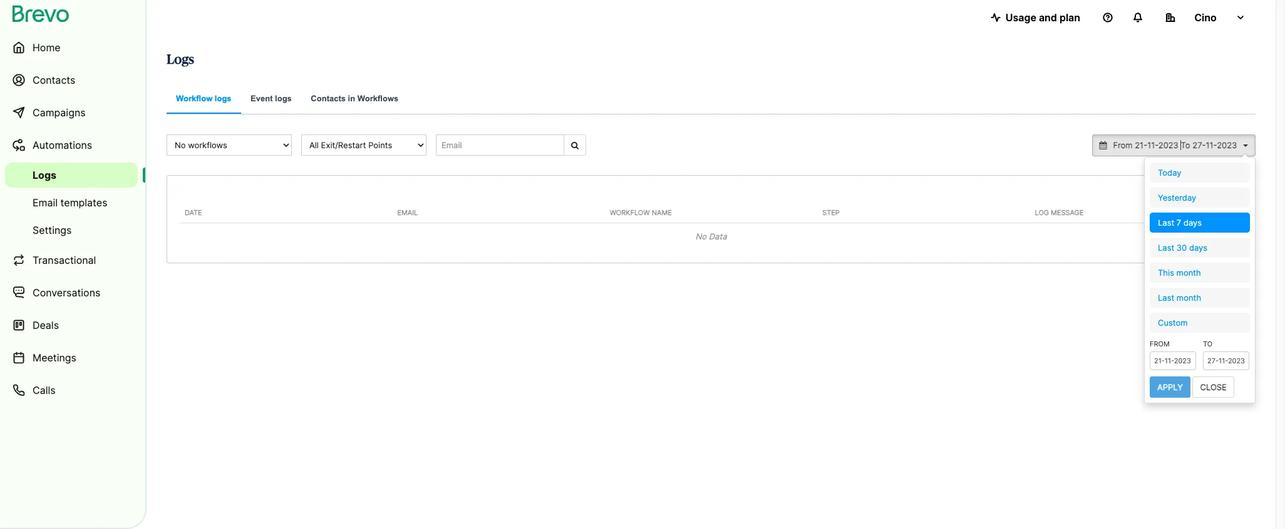 Task type: vqa. For each thing, say whether or not it's contained in the screenshot.
Apple "button"
no



Task type: locate. For each thing, give the bounding box(es) containing it.
0 vertical spatial days
[[1184, 218, 1202, 228]]

email
[[33, 197, 58, 209], [397, 208, 418, 217]]

1 horizontal spatial workflow
[[610, 208, 650, 217]]

days for last 30 days
[[1189, 243, 1208, 253]]

1 vertical spatial contacts
[[311, 94, 346, 103]]

1 horizontal spatial email
[[397, 208, 418, 217]]

workflow logs link
[[167, 85, 241, 114]]

calendar image
[[1100, 142, 1107, 150]]

2 last from the top
[[1158, 243, 1175, 253]]

None text field
[[1109, 140, 1241, 151], [1150, 352, 1196, 371], [1203, 352, 1250, 371], [1109, 140, 1241, 151], [1150, 352, 1196, 371], [1203, 352, 1250, 371]]

logs up workflow logs on the left of the page
[[167, 53, 194, 66]]

logs right the event
[[275, 94, 292, 103]]

contacts for contacts
[[33, 74, 75, 86]]

workflow for workflow logs
[[176, 94, 213, 103]]

last for last 7 days
[[1158, 218, 1175, 228]]

calls
[[33, 385, 56, 397]]

0 horizontal spatial contacts
[[33, 74, 75, 86]]

3 last from the top
[[1158, 293, 1175, 303]]

deals link
[[5, 311, 138, 341]]

2 logs from the left
[[275, 94, 292, 103]]

workflow name
[[610, 208, 672, 217]]

days
[[1184, 218, 1202, 228], [1189, 243, 1208, 253]]

contacts in workflows link
[[302, 85, 408, 115]]

custom
[[1158, 318, 1188, 328]]

contacts
[[33, 74, 75, 86], [311, 94, 346, 103]]

plan
[[1060, 11, 1080, 24]]

month right this
[[1177, 268, 1201, 278]]

workflows
[[357, 94, 399, 103]]

0 horizontal spatial logs
[[33, 169, 56, 182]]

1 horizontal spatial contacts
[[311, 94, 346, 103]]

days right 30
[[1189, 243, 1208, 253]]

templates
[[60, 197, 107, 209]]

logs
[[215, 94, 232, 103], [275, 94, 292, 103]]

event logs
[[251, 94, 292, 103]]

2 vertical spatial last
[[1158, 293, 1175, 303]]

automations
[[33, 139, 92, 152]]

0 vertical spatial contacts
[[33, 74, 75, 86]]

0 vertical spatial logs
[[167, 53, 194, 66]]

and
[[1039, 11, 1057, 24]]

1 month from the top
[[1177, 268, 1201, 278]]

0 vertical spatial workflow
[[176, 94, 213, 103]]

campaigns
[[33, 106, 86, 119]]

contacts link
[[5, 65, 138, 95]]

0
[[1202, 190, 1208, 202]]

results
[[1211, 190, 1243, 202]]

workflow logs
[[176, 94, 232, 103]]

date
[[185, 208, 202, 217]]

last left 30
[[1158, 243, 1175, 253]]

last month
[[1158, 293, 1201, 303]]

30
[[1177, 243, 1187, 253]]

cino button
[[1156, 5, 1256, 30]]

7
[[1177, 218, 1181, 228]]

name
[[652, 208, 672, 217]]

month
[[1177, 268, 1201, 278], [1177, 293, 1201, 303]]

yesterday
[[1158, 193, 1197, 203]]

1 vertical spatial last
[[1158, 243, 1175, 253]]

meetings link
[[5, 343, 138, 373]]

last for last 30 days
[[1158, 243, 1175, 253]]

logs left the event
[[215, 94, 232, 103]]

usage
[[1006, 11, 1037, 24]]

logs
[[167, 53, 194, 66], [33, 169, 56, 182]]

1 last from the top
[[1158, 218, 1175, 228]]

1 horizontal spatial logs
[[275, 94, 292, 103]]

contacts up campaigns
[[33, 74, 75, 86]]

apply button
[[1150, 377, 1191, 398]]

month down this month
[[1177, 293, 1201, 303]]

log
[[1035, 208, 1049, 217]]

workflow
[[176, 94, 213, 103], [610, 208, 650, 217]]

logs for event logs
[[275, 94, 292, 103]]

logs down automations
[[33, 169, 56, 182]]

2 month from the top
[[1177, 293, 1201, 303]]

0 horizontal spatial logs
[[215, 94, 232, 103]]

settings link
[[5, 218, 138, 243]]

0 vertical spatial last
[[1158, 218, 1175, 228]]

1 vertical spatial workflow
[[610, 208, 650, 217]]

0 vertical spatial month
[[1177, 268, 1201, 278]]

month for last month
[[1177, 293, 1201, 303]]

logs for workflow logs
[[215, 94, 232, 103]]

data
[[709, 232, 727, 242]]

automations link
[[5, 130, 138, 160]]

last
[[1158, 218, 1175, 228], [1158, 243, 1175, 253], [1158, 293, 1175, 303]]

1 vertical spatial month
[[1177, 293, 1201, 303]]

1 logs from the left
[[215, 94, 232, 103]]

no
[[696, 232, 707, 242]]

0 horizontal spatial workflow
[[176, 94, 213, 103]]

0 horizontal spatial email
[[33, 197, 58, 209]]

in
[[348, 94, 355, 103]]

1 vertical spatial days
[[1189, 243, 1208, 253]]

last left 7
[[1158, 218, 1175, 228]]

this month
[[1158, 268, 1201, 278]]

last down this
[[1158, 293, 1175, 303]]

days right 7
[[1184, 218, 1202, 228]]

contacts left in
[[311, 94, 346, 103]]

days for last 7 days
[[1184, 218, 1202, 228]]

last 30 days
[[1158, 243, 1208, 253]]



Task type: describe. For each thing, give the bounding box(es) containing it.
logs link
[[5, 163, 138, 188]]

home
[[33, 41, 61, 54]]

step
[[823, 208, 840, 217]]

event
[[251, 94, 273, 103]]

search image
[[571, 142, 579, 150]]

home link
[[5, 33, 138, 63]]

email templates
[[33, 197, 107, 209]]

usage and plan
[[1006, 11, 1080, 24]]

message
[[1051, 208, 1084, 217]]

calls link
[[5, 376, 138, 406]]

contacts in workflows
[[311, 94, 399, 103]]

event logs link
[[241, 85, 301, 115]]

cino
[[1195, 11, 1217, 24]]

email templates link
[[5, 190, 138, 215]]

email for email
[[397, 208, 418, 217]]

workflow for workflow name
[[610, 208, 650, 217]]

last 7 days
[[1158, 218, 1202, 228]]

to
[[1203, 340, 1213, 349]]

from
[[1150, 340, 1170, 349]]

meetings
[[33, 352, 76, 365]]

no data
[[696, 232, 727, 242]]

close button
[[1193, 377, 1234, 398]]

log message
[[1035, 208, 1084, 217]]

deals
[[33, 319, 59, 332]]

contacts for contacts in workflows
[[311, 94, 346, 103]]

conversations link
[[5, 278, 138, 308]]

1 vertical spatial logs
[[33, 169, 56, 182]]

conversations
[[33, 287, 100, 299]]

campaigns link
[[5, 98, 138, 128]]

month for this month
[[1177, 268, 1201, 278]]

email for email templates
[[33, 197, 58, 209]]

apply
[[1158, 382, 1183, 392]]

today
[[1158, 168, 1182, 178]]

transactional link
[[5, 246, 138, 276]]

usage and plan button
[[981, 5, 1090, 30]]

1 horizontal spatial logs
[[167, 53, 194, 66]]

settings
[[33, 224, 72, 237]]

0 results
[[1202, 190, 1243, 202]]

close
[[1200, 382, 1227, 392]]

this
[[1158, 268, 1174, 278]]

last for last month
[[1158, 293, 1175, 303]]

Email text field
[[436, 135, 564, 156]]

transactional
[[33, 254, 96, 267]]



